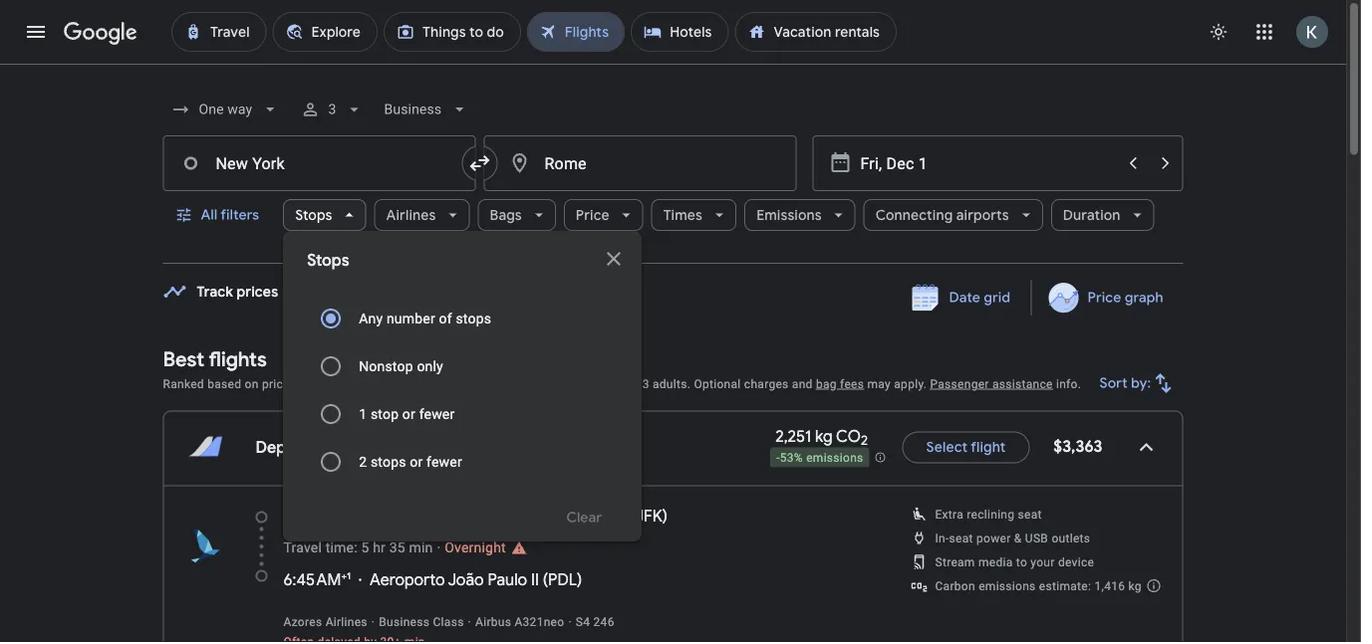 Task type: locate. For each thing, give the bounding box(es) containing it.
co
[[836, 426, 861, 447]]

1 vertical spatial  image
[[371, 615, 375, 629]]

2 up the -53% emissions
[[861, 433, 868, 449]]

1 horizontal spatial 1
[[359, 406, 367, 422]]

None search field
[[163, 86, 1183, 542]]

1 horizontal spatial 2
[[861, 433, 868, 449]]

price graph
[[1087, 289, 1163, 307]]

0 horizontal spatial emissions
[[806, 451, 863, 465]]

for
[[623, 377, 639, 391]]

none search field containing stops
[[163, 86, 1183, 542]]

extra reclining seat
[[935, 508, 1042, 522]]

1 horizontal spatial seat
[[1018, 508, 1042, 522]]

connecting
[[875, 206, 953, 224]]

or
[[402, 406, 415, 422], [410, 454, 423, 470]]

0 horizontal spatial kg
[[815, 426, 833, 447]]

convenience
[[317, 377, 387, 391]]

all filters
[[201, 206, 259, 224]]

and right price
[[293, 377, 314, 391]]

john f. kennedy international airport jfk )
[[357, 506, 668, 527]]

) right the (
[[577, 570, 582, 590]]

0 horizontal spatial stops
[[371, 454, 406, 470]]

1 horizontal spatial airlines
[[386, 206, 436, 224]]

main menu image
[[24, 20, 48, 44]]

kg right the 1,416
[[1128, 579, 1142, 593]]

1
[[359, 406, 367, 422], [413, 437, 419, 458], [347, 570, 351, 582]]

0 vertical spatial price
[[576, 206, 610, 224]]

seat up usb
[[1018, 508, 1042, 522]]

0 horizontal spatial  image
[[340, 438, 344, 458]]

3 button
[[292, 86, 372, 134]]

stops
[[295, 206, 332, 224], [307, 251, 349, 271]]

aeroporto
[[370, 570, 445, 590]]

kennedy
[[412, 506, 476, 527]]

 image
[[437, 540, 441, 556], [371, 615, 375, 629]]

+
[[585, 377, 593, 391], [341, 570, 347, 582]]

-53% emissions
[[776, 451, 863, 465]]

stops down stop
[[371, 454, 406, 470]]

1 vertical spatial seat
[[949, 532, 973, 545]]

airlines
[[386, 206, 436, 224], [325, 615, 368, 629]]

 image
[[340, 438, 344, 458], [468, 615, 471, 629]]

flight
[[971, 439, 1006, 457]]

fewer down prices at the left
[[419, 406, 455, 422]]

fees right bag
[[840, 377, 864, 391]]

date grid
[[949, 289, 1011, 307]]

and
[[293, 377, 314, 391], [792, 377, 813, 391]]

times
[[663, 206, 703, 224]]

2
[[861, 433, 868, 449], [359, 454, 367, 470]]

0 vertical spatial emissions
[[806, 451, 863, 465]]

fees left 'for'
[[596, 377, 620, 391]]

ranked based on price and convenience
[[163, 377, 387, 391]]

Arrival time: 6:45 AM on  Saturday, December 2. text field
[[283, 570, 351, 590]]

1 horizontal spatial price
[[1087, 289, 1121, 307]]

stops
[[456, 310, 491, 327], [371, 454, 406, 470]]

) right the airport
[[662, 506, 668, 527]]

1 down time:
[[347, 570, 351, 582]]

+ down time:
[[341, 570, 347, 582]]

stops down stops popup button
[[307, 251, 349, 271]]

None field
[[163, 92, 288, 128], [376, 92, 477, 128], [163, 92, 288, 128], [376, 92, 477, 128]]

overnight
[[445, 540, 506, 556]]

2 and from the left
[[792, 377, 813, 391]]

1 vertical spatial kg
[[1128, 579, 1142, 593]]

kg
[[815, 426, 833, 447], [1128, 579, 1142, 593]]

1 horizontal spatial  image
[[437, 540, 441, 556]]

+ right taxes
[[585, 377, 593, 391]]

0 vertical spatial or
[[402, 406, 415, 422]]

1 inside '6:45 am + 1'
[[347, 570, 351, 582]]

or right dec at the bottom of page
[[410, 454, 423, 470]]

Departure time: 9:10 PM. text field
[[283, 506, 338, 527]]

0 vertical spatial 3
[[328, 101, 336, 118]]

)
[[662, 506, 668, 527], [577, 570, 582, 590]]

price inside popup button
[[576, 206, 610, 224]]

emissions
[[806, 451, 863, 465], [979, 579, 1036, 593]]

0 vertical spatial airlines
[[386, 206, 436, 224]]

duration
[[1063, 206, 1120, 224]]

price button
[[564, 191, 643, 239]]

carbon emissions estimate: 1,416 kilograms element
[[935, 579, 1142, 593]]

fewer right dec at the bottom of page
[[426, 454, 462, 470]]

3 inside popup button
[[328, 101, 336, 118]]

emissions down stream media to your device
[[979, 579, 1036, 593]]

stops right 'of'
[[456, 310, 491, 327]]

) for john f. kennedy international airport jfk )
[[662, 506, 668, 527]]

azores airlines
[[283, 615, 368, 629]]

 image right min
[[437, 540, 441, 556]]

prices
[[237, 283, 278, 301]]

) for aeroporto joão paulo ii ( pdl )
[[577, 570, 582, 590]]

learn more about tracked prices image
[[282, 283, 300, 301]]

1 right dec at the bottom of page
[[413, 437, 419, 458]]

1 and from the left
[[293, 377, 314, 391]]

9:10 pm
[[283, 506, 338, 527]]

0 vertical spatial 2
[[861, 433, 868, 449]]

0 vertical spatial +
[[585, 377, 593, 391]]

fewer
[[419, 406, 455, 422], [426, 454, 462, 470]]

airlines button
[[374, 191, 470, 239]]

1 horizontal spatial fees
[[840, 377, 864, 391]]

1 horizontal spatial  image
[[468, 615, 471, 629]]

2 fees from the left
[[840, 377, 864, 391]]

airlines right stops popup button
[[386, 206, 436, 224]]

0 vertical spatial )
[[662, 506, 668, 527]]

0 horizontal spatial 2
[[359, 454, 367, 470]]

0 horizontal spatial price
[[576, 206, 610, 224]]

0 horizontal spatial seat
[[949, 532, 973, 545]]

1 vertical spatial airlines
[[325, 615, 368, 629]]

0 vertical spatial fewer
[[419, 406, 455, 422]]

(
[[543, 570, 548, 590]]

class
[[433, 615, 464, 629]]

1 vertical spatial )
[[577, 570, 582, 590]]

0 horizontal spatial +
[[341, 570, 347, 582]]

emissions down 2,251 kg co 2
[[806, 451, 863, 465]]

fri, dec 1
[[352, 437, 419, 458]]

1 horizontal spatial and
[[792, 377, 813, 391]]

0 horizontal spatial airlines
[[325, 615, 368, 629]]

airlines right azores
[[325, 615, 368, 629]]

246
[[593, 615, 614, 629]]

outlets
[[1052, 532, 1090, 545]]

1 horizontal spatial 3
[[642, 377, 649, 391]]

stops right filters
[[295, 206, 332, 224]]

1 horizontal spatial stops
[[456, 310, 491, 327]]

1 vertical spatial or
[[410, 454, 423, 470]]

bag
[[816, 377, 837, 391]]

 image left business at bottom left
[[371, 615, 375, 629]]

1 vertical spatial fewer
[[426, 454, 462, 470]]

best flights main content
[[163, 280, 1183, 643]]

price inside "button"
[[1087, 289, 1121, 307]]

min
[[409, 540, 433, 556]]

device
[[1058, 555, 1094, 569]]

1 fees from the left
[[596, 377, 620, 391]]

 image left fri,
[[340, 438, 344, 458]]

in-seat power & usb outlets
[[935, 532, 1090, 545]]

0 horizontal spatial 3
[[328, 101, 336, 118]]

0 vertical spatial seat
[[1018, 508, 1042, 522]]

0 horizontal spatial fees
[[596, 377, 620, 391]]

any
[[359, 310, 383, 327]]

2 vertical spatial 1
[[347, 570, 351, 582]]

jfk
[[635, 506, 662, 527]]

airlines inside popup button
[[386, 206, 436, 224]]

swap origin and destination. image
[[468, 151, 492, 175]]

airports
[[956, 206, 1009, 224]]

in-
[[935, 532, 949, 545]]

fewer for 1 stop or fewer
[[419, 406, 455, 422]]

stops button
[[283, 191, 366, 239]]

None text field
[[163, 136, 476, 191], [484, 136, 797, 191], [163, 136, 476, 191], [484, 136, 797, 191]]

0 horizontal spatial  image
[[371, 615, 375, 629]]

1 vertical spatial price
[[1087, 289, 1121, 307]]

any number of stops
[[359, 310, 491, 327]]

or for stops
[[410, 454, 423, 470]]

s4
[[576, 615, 590, 629]]

include
[[459, 377, 500, 391]]

business class
[[379, 615, 464, 629]]

emissions button
[[744, 191, 855, 239]]

1 horizontal spatial )
[[662, 506, 668, 527]]

select
[[926, 439, 968, 457]]

kg up the -53% emissions
[[815, 426, 833, 447]]

and left bag
[[792, 377, 813, 391]]

1 vertical spatial stops
[[307, 251, 349, 271]]

or right stop
[[402, 406, 415, 422]]

0 vertical spatial kg
[[815, 426, 833, 447]]

1 vertical spatial 1
[[413, 437, 419, 458]]

apply.
[[894, 377, 927, 391]]

seat up the 'stream'
[[949, 532, 973, 545]]

0 horizontal spatial 1
[[347, 570, 351, 582]]

0 vertical spatial stops
[[295, 206, 332, 224]]

pdl
[[548, 570, 577, 590]]

best
[[163, 347, 204, 372]]

-
[[776, 451, 780, 465]]

0 horizontal spatial )
[[577, 570, 582, 590]]

flights
[[209, 347, 267, 372]]

1 vertical spatial 2
[[359, 454, 367, 470]]

1 vertical spatial +
[[341, 570, 347, 582]]

of
[[439, 310, 452, 327]]

1 horizontal spatial emissions
[[979, 579, 1036, 593]]

duration button
[[1051, 191, 1154, 239]]

passenger
[[930, 377, 989, 391]]

2 horizontal spatial 1
[[413, 437, 419, 458]]

0 vertical spatial 1
[[359, 406, 367, 422]]

1 vertical spatial emissions
[[979, 579, 1036, 593]]

0 vertical spatial  image
[[437, 540, 441, 556]]

 image right class
[[468, 615, 471, 629]]

2 left dec at the bottom of page
[[359, 454, 367, 470]]

1 vertical spatial  image
[[468, 615, 471, 629]]

price up close dialog image
[[576, 206, 610, 224]]

1 vertical spatial 3
[[642, 377, 649, 391]]

nonstop only
[[359, 358, 443, 375]]

 image for overnight
[[437, 540, 441, 556]]

price left graph
[[1087, 289, 1121, 307]]

1 left stop
[[359, 406, 367, 422]]

on
[[245, 377, 259, 391]]

0 horizontal spatial and
[[293, 377, 314, 391]]



Task type: vqa. For each thing, say whether or not it's contained in the screenshot.
fewer corresponding to 1 stop or fewer
yes



Task type: describe. For each thing, give the bounding box(es) containing it.
fri,
[[352, 437, 375, 458]]

3363 US dollars text field
[[1053, 436, 1102, 457]]

nonstop
[[359, 358, 413, 375]]

select flight button
[[902, 424, 1030, 472]]

stops option group
[[307, 295, 618, 486]]

connecting airports button
[[863, 191, 1043, 239]]

s4 246
[[576, 615, 614, 629]]

select flight
[[926, 439, 1006, 457]]

 image for business class
[[371, 615, 375, 629]]

reclining
[[967, 508, 1015, 522]]

stop
[[371, 406, 399, 422]]

by:
[[1131, 375, 1151, 393]]

f.
[[397, 506, 408, 527]]

1 inside stops option group
[[359, 406, 367, 422]]

based
[[207, 377, 241, 391]]

+ inside '6:45 am + 1'
[[341, 570, 347, 582]]

track prices
[[197, 283, 278, 301]]

business
[[379, 615, 430, 629]]

sort by: button
[[1092, 360, 1183, 408]]

1 for 6:45 am + 1
[[347, 570, 351, 582]]

1 for fri, dec 1
[[413, 437, 419, 458]]

1 stop or fewer
[[359, 406, 455, 422]]

dec
[[379, 437, 409, 458]]

$3,363
[[1053, 436, 1102, 457]]

prices
[[421, 377, 456, 391]]

price graph button
[[1035, 280, 1179, 316]]

kg inside 2,251 kg co 2
[[815, 426, 833, 447]]

stream
[[935, 555, 975, 569]]

extra
[[935, 508, 964, 522]]

adults.
[[653, 377, 691, 391]]

john
[[357, 506, 393, 527]]

close dialog image
[[602, 247, 626, 271]]

change appearance image
[[1195, 8, 1242, 56]]

to
[[1016, 555, 1027, 569]]

2,251
[[775, 426, 811, 447]]

price for price
[[576, 206, 610, 224]]

times button
[[651, 191, 736, 239]]

filters
[[221, 206, 259, 224]]

1 horizontal spatial +
[[585, 377, 593, 391]]

airport
[[574, 506, 626, 527]]

0 vertical spatial  image
[[340, 438, 344, 458]]

power
[[976, 532, 1011, 545]]

price
[[262, 377, 290, 391]]

international
[[480, 506, 571, 527]]

a321neo
[[515, 615, 564, 629]]

optional
[[694, 377, 741, 391]]

all filters button
[[163, 191, 275, 239]]

charges
[[744, 377, 789, 391]]

ii
[[531, 570, 539, 590]]

airlines inside best flights main content
[[325, 615, 368, 629]]

bags
[[490, 206, 522, 224]]

ranked
[[163, 377, 204, 391]]

2 stops or fewer
[[359, 454, 462, 470]]

travel
[[283, 540, 322, 556]]

sort
[[1100, 375, 1128, 393]]

1 vertical spatial stops
[[371, 454, 406, 470]]

bags button
[[478, 191, 556, 239]]

2 inside stops option group
[[359, 454, 367, 470]]

sort by:
[[1100, 375, 1151, 393]]

departure
[[256, 437, 332, 458]]

may
[[867, 377, 891, 391]]

35
[[389, 540, 405, 556]]

find the best price region
[[163, 280, 1183, 332]]

loading results progress bar
[[0, 64, 1346, 68]]

6:45 am + 1
[[283, 570, 351, 590]]

passenger assistance button
[[930, 377, 1053, 391]]

fewer for 2 stops or fewer
[[426, 454, 462, 470]]

emissions
[[756, 206, 822, 224]]

hr
[[373, 540, 386, 556]]

date
[[949, 289, 980, 307]]

bag fees button
[[816, 377, 864, 391]]

airbus
[[475, 615, 511, 629]]

grid
[[984, 289, 1011, 307]]

2,251 kg co 2
[[775, 426, 868, 449]]

aeroporto joão paulo ii ( pdl )
[[370, 570, 582, 590]]

graph
[[1124, 289, 1163, 307]]

6:45 am
[[283, 570, 341, 590]]

taxes
[[552, 377, 582, 391]]

assistance
[[992, 377, 1053, 391]]

travel time: 5 hr 35 min
[[283, 540, 433, 556]]

53%
[[780, 451, 803, 465]]

price for price graph
[[1087, 289, 1121, 307]]

stops inside stops popup button
[[295, 206, 332, 224]]

1 horizontal spatial kg
[[1128, 579, 1142, 593]]

carbon
[[935, 579, 975, 593]]

Departure text field
[[860, 136, 1115, 190]]

0 vertical spatial stops
[[456, 310, 491, 327]]

or for stop
[[402, 406, 415, 422]]

all
[[201, 206, 217, 224]]

your
[[1031, 555, 1055, 569]]

1,416
[[1094, 579, 1125, 593]]

5
[[361, 540, 369, 556]]

3 inside best flights main content
[[642, 377, 649, 391]]

only
[[417, 358, 443, 375]]

number
[[386, 310, 435, 327]]

2 inside 2,251 kg co 2
[[861, 433, 868, 449]]

connecting airports
[[875, 206, 1009, 224]]

stream media to your device
[[935, 555, 1094, 569]]



